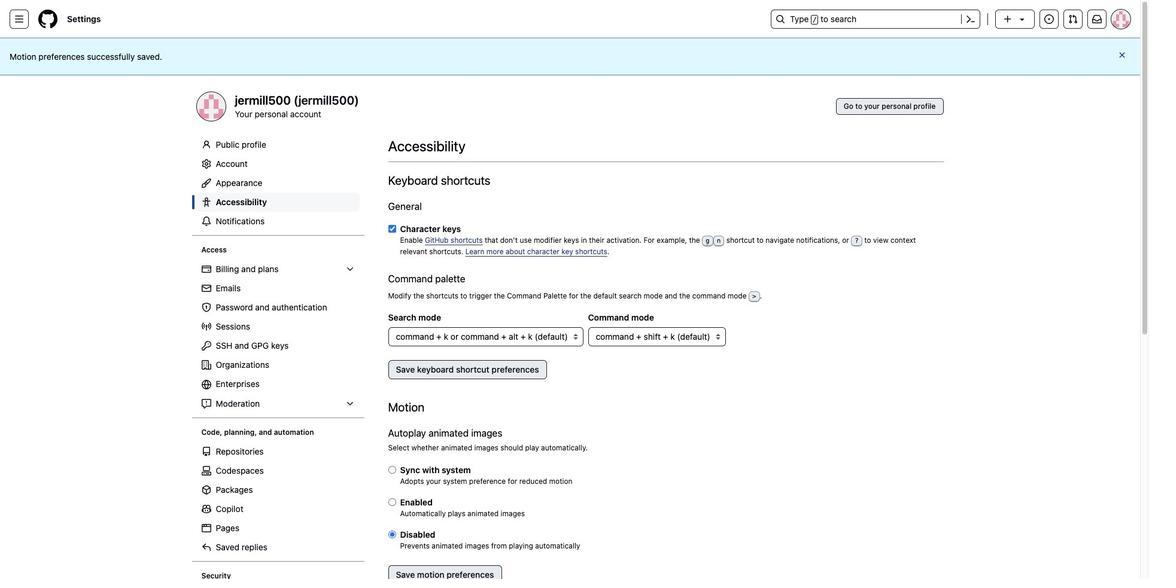 Task type: locate. For each thing, give the bounding box(es) containing it.
0 vertical spatial list
[[197, 260, 359, 414]]

triangle down image
[[1018, 14, 1027, 24]]

alert
[[10, 50, 1131, 63]]

1 vertical spatial list
[[197, 442, 359, 557]]

shield lock image
[[201, 303, 211, 312]]

reply image
[[201, 543, 211, 552]]

list
[[197, 260, 359, 414], [197, 442, 359, 557]]

1 list from the top
[[197, 260, 359, 414]]

person image
[[201, 140, 211, 150]]

plus image
[[1003, 14, 1013, 24]]

broadcast image
[[201, 322, 211, 332]]

key image
[[201, 341, 211, 351]]

gear image
[[201, 159, 211, 169]]

homepage image
[[38, 10, 57, 29]]

None radio
[[388, 466, 396, 474], [388, 531, 396, 539], [388, 466, 396, 474], [388, 531, 396, 539]]

dismiss this message image
[[1117, 50, 1127, 60]]

git pull request image
[[1068, 14, 1078, 24]]

None radio
[[388, 498, 396, 506]]

None checkbox
[[388, 225, 396, 233]]



Task type: describe. For each thing, give the bounding box(es) containing it.
bell image
[[201, 217, 211, 226]]

notifications image
[[1092, 14, 1102, 24]]

command palette image
[[966, 14, 976, 24]]

2 list from the top
[[197, 442, 359, 557]]

@jermill500 image
[[197, 92, 225, 121]]

codespaces image
[[201, 466, 211, 476]]

repo image
[[201, 447, 211, 457]]

accessibility image
[[201, 198, 211, 207]]

mail image
[[201, 284, 211, 293]]

issue opened image
[[1044, 14, 1054, 24]]

browser image
[[201, 524, 211, 533]]

copilot image
[[201, 505, 211, 514]]

package image
[[201, 485, 211, 495]]

organization image
[[201, 360, 211, 370]]

paintbrush image
[[201, 178, 211, 188]]

globe image
[[201, 380, 211, 390]]



Task type: vqa. For each thing, say whether or not it's contained in the screenshot.
top 'Closed issue' ELEMENT
no



